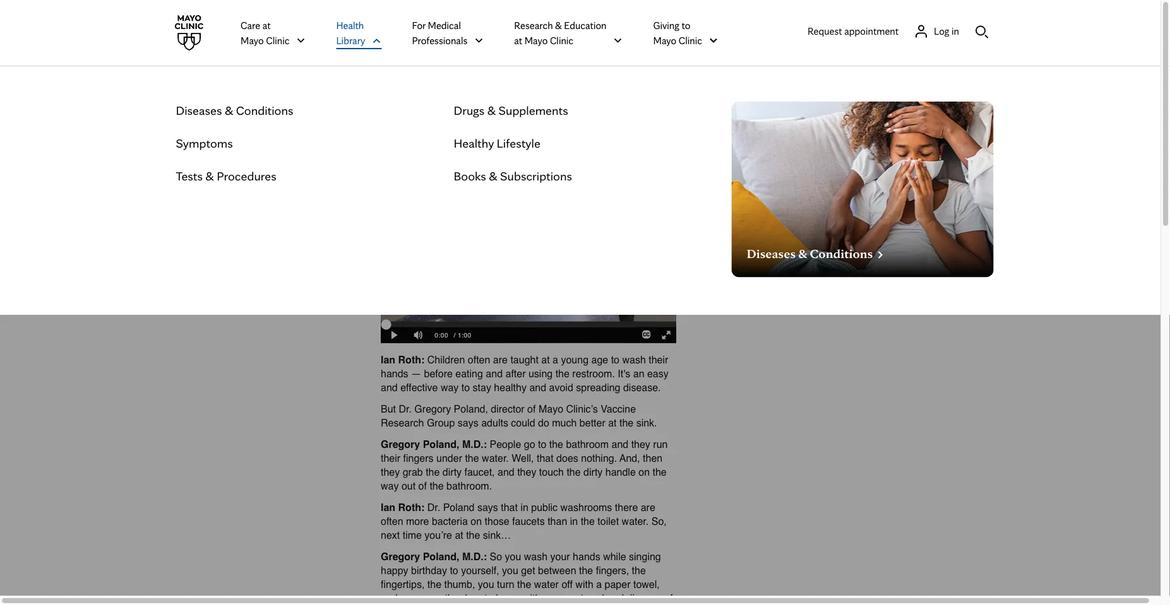 Task type: vqa. For each thing, say whether or not it's contained in the screenshot.
Mayo Clinic on Incontinence
no



Task type: describe. For each thing, give the bounding box(es) containing it.
much
[[552, 417, 577, 429]]

a inside children often are taught at a young age to wash their hands — before eating and after using the restroom. it's an easy and effective way to stay healthy and avoid spreading disease.
[[553, 354, 558, 366]]

healthy lifestyle
[[454, 136, 541, 151]]

gregory for people go to the bathroom and they run their fingers under the water. well, that does nothing. and, then they grab the dirty faucet, and they touch the dirty handle on the way out of the bathroom.
[[381, 439, 420, 451]]

for medical professionals
[[412, 19, 468, 46]]

and up the stay
[[486, 368, 503, 380]]

children
[[427, 354, 465, 366]]

mayo inside the but dr. gregory poland, director of mayo clinic's vaccine research group says adults could do much better at the sink.
[[539, 403, 563, 415]]

and,
[[620, 453, 640, 464]]

but dr. gregory poland, director of mayo clinic's vaccine research group says adults could do much better at the sink.
[[381, 403, 657, 429]]

between
[[538, 565, 576, 577]]

mayo inside research & education at mayo clinic
[[525, 34, 548, 46]]

run
[[653, 439, 668, 451]]

books & subscriptions
[[454, 169, 572, 184]]

the down then
[[653, 467, 667, 478]]

dr. inside the but dr. gregory poland, director of mayo clinic's vaccine research group says adults could do much better at the sink.
[[399, 403, 412, 415]]

poland, for people
[[423, 439, 460, 451]]

fingers,
[[596, 565, 629, 577]]

medical
[[428, 19, 461, 31]]

drugs & supplements link
[[454, 102, 568, 119]]

ian for children often are taught at a young age to wash their hands — before eating and after using the restroom. it's an easy and effective way to stay healthy and avoid spreading disease.
[[381, 354, 395, 366]]

an
[[633, 368, 645, 380]]

out
[[402, 481, 416, 492]]

sink…
[[483, 530, 511, 541]]

water. inside people go to the bathroom and they run their fingers under the water. well, that does nothing. and, then they grab the dirty faucet, and they touch the dirty handle on the way out of the bathroom.
[[482, 453, 509, 464]]

adults
[[481, 417, 508, 429]]

spreading
[[576, 382, 621, 394]]

none text field containing diseases &
[[747, 243, 886, 261]]

to right age
[[611, 354, 620, 366]]

are inside children often are taught at a young age to wash their hands — before eating and after using the restroom. it's an easy and effective way to stay healthy and avoid spreading disease.
[[493, 354, 508, 366]]

of inside people go to the bathroom and they run their fingers under the water. well, that does nothing. and, then they grab the dirty faucet, and they touch the dirty handle on the way out of the bathroom.
[[419, 481, 427, 492]]

gregory poland, m.d.: for fingers
[[381, 439, 487, 451]]

health library
[[336, 19, 365, 46]]

often inside children often are taught at a young age to wash their hands — before eating and after using the restroom. it's an easy and effective way to stay healthy and avoid spreading disease.
[[468, 354, 490, 366]]

m.d.: for under
[[462, 439, 487, 451]]

2 vertical spatial a
[[544, 593, 549, 605]]

but
[[381, 403, 396, 415]]

then
[[643, 453, 663, 464]]

symptoms link
[[176, 135, 233, 152]]

door
[[462, 593, 482, 605]]

get
[[521, 565, 535, 577]]

at inside dr. poland says that in public washrooms there are often more bacteria on those faucets than in the toilet water. so, next time you're at the sink…
[[455, 530, 463, 541]]

restroom.
[[572, 368, 615, 380]]

giving to mayo clinic
[[653, 19, 702, 46]]

the down "does"
[[567, 467, 581, 478]]

log in
[[934, 25, 959, 37]]

professionals
[[412, 34, 468, 46]]

tests & procedures link
[[176, 167, 276, 185]]

at inside "care at mayo clinic"
[[263, 19, 271, 31]]

that inside dr. poland says that in public washrooms there are often more bacteria on those faucets than in the toilet water. so, next time you're at the sink…
[[501, 502, 518, 514]]

log in link
[[914, 24, 959, 39]]

diseases for diseases & conditions
[[176, 103, 222, 118]]

faucets
[[512, 516, 545, 528]]

open
[[420, 593, 442, 605]]

education
[[564, 19, 607, 31]]

request appointment
[[808, 25, 899, 37]]

the left the fingers,
[[579, 565, 593, 577]]

& for education
[[555, 19, 562, 31]]

the up open
[[428, 579, 442, 591]]

Healthy Lifestyle text field
[[454, 135, 541, 152]]

1 vertical spatial a
[[596, 579, 602, 591]]

says inside the but dr. gregory poland, director of mayo clinic's vaccine research group says adults could do much better at the sink.
[[458, 417, 479, 429]]

the down washrooms
[[581, 516, 595, 528]]

handle
[[606, 467, 636, 478]]

research & education at mayo clinic button
[[514, 17, 623, 49]]

2 horizontal spatial they
[[631, 439, 651, 451]]

says inside dr. poland says that in public washrooms there are often more bacteria on those faucets than in the toilet water. so, next time you're at the sink…
[[477, 502, 498, 514]]

on inside dr. poland says that in public washrooms there are often more bacteria on those faucets than in the toilet water. so, next time you're at the sink…
[[471, 516, 482, 528]]

bathroom
[[566, 439, 609, 451]]

1 dirty from the left
[[443, 467, 462, 478]]

your inside mayo clinic minute: you're washing your hands all wrong
[[647, 81, 693, 106]]

the inside children often are taught at a young age to wash their hands — before eating and after using the restroom. it's an easy and effective way to stay healthy and avoid spreading disease.
[[556, 368, 570, 380]]

Tests & Procedures text field
[[176, 167, 276, 185]]

request
[[808, 25, 842, 37]]

the down singing
[[632, 565, 646, 577]]

touch
[[539, 467, 564, 478]]

ian for dr. poland says that in public washrooms there are often more bacteria on those faucets than in the toilet water. so, next time you're at the sink…
[[381, 502, 395, 514]]

care
[[241, 19, 260, 31]]

gregory poland, m.d.: for to
[[381, 551, 487, 563]]

towel
[[581, 593, 604, 605]]

your inside the so you wash your hands while singing happy birthday to yourself, you get between the fingers, the fingertips, the thumb, you turn the water off with a paper towel, and you open the door to leave with a paper towel and dispose
[[550, 551, 570, 563]]

healthy
[[494, 382, 527, 394]]

mayo clinic home page image
[[171, 15, 207, 51]]

people
[[490, 439, 521, 451]]

it's
[[618, 368, 631, 380]]

tests
[[176, 169, 203, 184]]

fingertips,
[[381, 579, 425, 591]]

clinic inside mayo clinic minute: you're washing your hands all wrong
[[338, 81, 397, 106]]

clinic inside research & education at mayo clinic
[[550, 34, 574, 46]]

you're
[[485, 81, 549, 106]]

1 horizontal spatial in
[[570, 516, 578, 528]]

the down get
[[517, 579, 531, 591]]

hands inside children often are taught at a young age to wash their hands — before eating and after using the restroom. it's an easy and effective way to stay healthy and avoid spreading disease.
[[381, 368, 408, 380]]

to inside giving to mayo clinic
[[682, 19, 691, 31]]

yourself,
[[461, 565, 499, 577]]

mayo clinic minute: you're washing your hands all wrong link
[[277, 81, 792, 131]]

and right towel
[[607, 593, 624, 605]]

way inside people go to the bathroom and they run their fingers under the water. well, that does nothing. and, then they grab the dirty faucet, and they touch the dirty handle on the way out of the bathroom.
[[381, 481, 399, 492]]

you up turn at the left bottom of page
[[502, 565, 519, 577]]

diseases &
[[747, 246, 807, 261]]

library
[[336, 34, 365, 46]]

diseases & conditions link
[[176, 102, 293, 119]]

sink.
[[636, 417, 657, 429]]

stay
[[473, 382, 491, 394]]

all
[[768, 81, 792, 106]]

diseases & conditions
[[176, 103, 293, 118]]

conditions inside 'text field'
[[810, 246, 873, 261]]

gregory for so you wash your hands while singing happy birthday to yourself, you get between the fingers, the fingertips, the thumb, you turn the water off with a paper towel, and you open the door to leave with a paper towel and dispose
[[381, 551, 420, 563]]

for medical professionals button
[[412, 17, 484, 49]]

happy
[[381, 565, 408, 577]]

leave
[[496, 593, 520, 605]]

Drugs & Supplements text field
[[454, 102, 568, 119]]

1 horizontal spatial with
[[576, 579, 594, 591]]

the inside the but dr. gregory poland, director of mayo clinic's vaccine research group says adults could do much better at the sink.
[[620, 417, 634, 429]]

bathroom.
[[447, 481, 492, 492]]

to down eating
[[462, 382, 470, 394]]

you down "yourself,"
[[478, 579, 494, 591]]

& for supplements
[[487, 103, 496, 118]]

Diseases & Conditions text field
[[176, 102, 293, 119]]

hands inside the so you wash your hands while singing happy birthday to yourself, you get between the fingers, the fingertips, the thumb, you turn the water off with a paper towel, and you open the door to leave with a paper towel and dispose
[[573, 551, 600, 563]]

subscriptions
[[500, 169, 572, 184]]

water. inside dr. poland says that in public washrooms there are often more bacteria on those faucets than in the toilet water. so, next time you're at the sink…
[[622, 516, 649, 528]]

1 vertical spatial in
[[521, 502, 529, 514]]

m.d.: for yourself,
[[462, 551, 487, 563]]

does
[[557, 453, 578, 464]]

to up thumb, at left
[[450, 565, 458, 577]]

wash inside the so you wash your hands while singing happy birthday to yourself, you get between the fingers, the fingertips, the thumb, you turn the water off with a paper towel, and you open the door to leave with a paper towel and dispose
[[524, 551, 548, 563]]

clinic's
[[566, 403, 598, 415]]

symptoms
[[176, 136, 233, 151]]

do
[[538, 417, 549, 429]]

healthy
[[454, 136, 494, 151]]

after
[[506, 368, 526, 380]]

2 dirty from the left
[[584, 467, 603, 478]]

on inside people go to the bathroom and they run their fingers under the water. well, that does nothing. and, then they grab the dirty faucet, and they touch the dirty handle on the way out of the bathroom.
[[639, 467, 650, 478]]

so
[[490, 551, 502, 563]]

0 horizontal spatial they
[[381, 467, 400, 478]]



Task type: locate. For each thing, give the bounding box(es) containing it.
at inside research & education at mayo clinic
[[514, 34, 522, 46]]

1 horizontal spatial your
[[647, 81, 693, 106]]

paper down the fingers,
[[605, 579, 631, 591]]

mayo inside "care at mayo clinic"
[[241, 34, 264, 46]]

0 horizontal spatial on
[[471, 516, 482, 528]]

ian roth: up —
[[381, 354, 425, 366]]

0 vertical spatial m.d.:
[[462, 439, 487, 451]]

a left 'young'
[[553, 354, 558, 366]]

2 ian from the top
[[381, 502, 395, 514]]

gregory up group
[[415, 403, 451, 415]]

1 gregory poland, m.d.: from the top
[[381, 439, 487, 451]]

they left grab
[[381, 467, 400, 478]]

on down then
[[639, 467, 650, 478]]

1 vertical spatial with
[[523, 593, 541, 605]]

research inside the but dr. gregory poland, director of mayo clinic's vaccine research group says adults could do much better at the sink.
[[381, 417, 424, 429]]

0 vertical spatial with
[[576, 579, 594, 591]]

roth: up —
[[398, 354, 425, 366]]

appointment
[[845, 25, 899, 37]]

says left adults
[[458, 417, 479, 429]]

mayo down giving
[[653, 34, 677, 46]]

0 vertical spatial gregory poland, m.d.:
[[381, 439, 487, 451]]

lifestyle
[[497, 136, 541, 151]]

0 horizontal spatial research
[[381, 417, 424, 429]]

Log in text field
[[934, 24, 959, 39]]

the up avoid
[[556, 368, 570, 380]]

0 vertical spatial a
[[553, 354, 558, 366]]

clinic inside giving to mayo clinic
[[679, 34, 702, 46]]

mayo down care
[[241, 34, 264, 46]]

m.d.:
[[462, 439, 487, 451], [462, 551, 487, 563]]

roth: for hands
[[398, 354, 425, 366]]

before
[[424, 368, 453, 380]]

1 horizontal spatial of
[[527, 403, 536, 415]]

0 horizontal spatial of
[[419, 481, 427, 492]]

0 vertical spatial ian roth:
[[381, 354, 425, 366]]

mayo up you're
[[525, 34, 548, 46]]

to
[[682, 19, 691, 31], [611, 354, 620, 366], [462, 382, 470, 394], [538, 439, 547, 451], [450, 565, 458, 577], [485, 593, 493, 605]]

minute:
[[403, 81, 479, 106]]

better
[[580, 417, 606, 429]]

gregory up happy
[[381, 551, 420, 563]]

books
[[454, 169, 486, 184]]

1 vertical spatial poland,
[[423, 439, 460, 451]]

1 horizontal spatial dr.
[[427, 502, 440, 514]]

0 vertical spatial paper
[[605, 579, 631, 591]]

1 vertical spatial diseases
[[747, 246, 796, 261]]

wash inside children often are taught at a young age to wash their hands — before eating and after using the restroom. it's an easy and effective way to stay healthy and avoid spreading disease.
[[622, 354, 646, 366]]

roth: for bacteria
[[398, 502, 425, 514]]

their up easy
[[649, 354, 669, 366]]

research & education at mayo clinic
[[514, 19, 607, 46]]

2 ian roth: from the top
[[381, 502, 425, 514]]

at right care
[[263, 19, 271, 31]]

ian roth:
[[381, 354, 425, 366], [381, 502, 425, 514]]

hands left all on the right
[[699, 81, 763, 106]]

mayo up wrong
[[277, 81, 332, 106]]

the up faucet,
[[465, 453, 479, 464]]

1 horizontal spatial often
[[468, 354, 490, 366]]

at inside the but dr. gregory poland, director of mayo clinic's vaccine research group says adults could do much better at the sink.
[[608, 417, 617, 429]]

0 vertical spatial hands
[[699, 81, 763, 106]]

wash up an
[[622, 354, 646, 366]]

than
[[548, 516, 567, 528]]

well,
[[512, 453, 534, 464]]

1 vertical spatial often
[[381, 516, 403, 528]]

dr. right the but on the bottom of the page
[[399, 403, 412, 415]]

the right out
[[430, 481, 444, 492]]

and down well,
[[498, 467, 515, 478]]

1 horizontal spatial conditions
[[810, 246, 873, 261]]

are
[[493, 354, 508, 366], [641, 502, 656, 514]]

gregory inside the but dr. gregory poland, director of mayo clinic's vaccine research group says adults could do much better at the sink.
[[415, 403, 451, 415]]

their inside children often are taught at a young age to wash their hands — before eating and after using the restroom. it's an easy and effective way to stay healthy and avoid spreading disease.
[[649, 354, 669, 366]]

0 vertical spatial are
[[493, 354, 508, 366]]

paper
[[605, 579, 631, 591], [552, 593, 578, 605]]

Symptoms text field
[[176, 135, 233, 152]]

ian up next
[[381, 502, 395, 514]]

& inside drugs & supplements text field
[[487, 103, 496, 118]]

0 vertical spatial their
[[649, 354, 669, 366]]

2 vertical spatial poland,
[[423, 551, 460, 563]]

1 horizontal spatial paper
[[605, 579, 631, 591]]

0 horizontal spatial your
[[550, 551, 570, 563]]

easy
[[647, 368, 669, 380]]

0 vertical spatial says
[[458, 417, 479, 429]]

says up those
[[477, 502, 498, 514]]

those
[[485, 516, 510, 528]]

often up eating
[[468, 354, 490, 366]]

on
[[639, 467, 650, 478], [471, 516, 482, 528]]

0 vertical spatial water.
[[482, 453, 509, 464]]

ian roth: for hands
[[381, 354, 425, 366]]

0 horizontal spatial dr.
[[399, 403, 412, 415]]

they
[[631, 439, 651, 451], [381, 467, 400, 478], [517, 467, 537, 478]]

ian roth: for bacteria
[[381, 502, 425, 514]]

0 horizontal spatial are
[[493, 354, 508, 366]]

2 vertical spatial hands
[[573, 551, 600, 563]]

2 m.d.: from the top
[[462, 551, 487, 563]]

wrong
[[277, 106, 342, 131]]

1 horizontal spatial water.
[[622, 516, 649, 528]]

at up you're
[[514, 34, 522, 46]]

at inside children often are taught at a young age to wash their hands — before eating and after using the restroom. it's an easy and effective way to stay healthy and avoid spreading disease.
[[542, 354, 550, 366]]

way left out
[[381, 481, 399, 492]]

2 gregory poland, m.d.: from the top
[[381, 551, 487, 563]]

more
[[406, 516, 429, 528]]

your down giving to mayo clinic
[[647, 81, 693, 106]]

poland, up under
[[423, 439, 460, 451]]

2 horizontal spatial in
[[952, 25, 959, 37]]

&
[[555, 19, 562, 31], [225, 103, 233, 118], [487, 103, 496, 118], [206, 169, 214, 184], [489, 169, 498, 184], [799, 246, 807, 261]]

& for subscriptions
[[489, 169, 498, 184]]

dr. inside dr. poland says that in public washrooms there are often more bacteria on those faucets than in the toilet water. so, next time you're at the sink…
[[427, 502, 440, 514]]

often
[[468, 354, 490, 366], [381, 516, 403, 528]]

1 vertical spatial paper
[[552, 593, 578, 605]]

2 roth: from the top
[[398, 502, 425, 514]]

1 vertical spatial of
[[419, 481, 427, 492]]

using
[[529, 368, 553, 380]]

under
[[436, 453, 462, 464]]

Request appointment text field
[[808, 24, 899, 39]]

hands left —
[[381, 368, 408, 380]]

they up and,
[[631, 439, 651, 451]]

2 vertical spatial in
[[570, 516, 578, 528]]

0 horizontal spatial wash
[[524, 551, 548, 563]]

their inside people go to the bathroom and they run their fingers under the water. well, that does nothing. and, then they grab the dirty faucet, and they touch the dirty handle on the way out of the bathroom.
[[381, 453, 401, 464]]

research left education
[[514, 19, 553, 31]]

1 vertical spatial your
[[550, 551, 570, 563]]

you down fingertips,
[[401, 593, 417, 605]]

that inside people go to the bathroom and they run their fingers under the water. well, that does nothing. and, then they grab the dirty faucet, and they touch the dirty handle on the way out of the bathroom.
[[537, 453, 554, 464]]

paper down off in the left of the page
[[552, 593, 578, 605]]

1 vertical spatial research
[[381, 417, 424, 429]]

their left fingers
[[381, 453, 401, 464]]

roth: up more
[[398, 502, 425, 514]]

gregory poland, m.d.: up birthday
[[381, 551, 487, 563]]

next
[[381, 530, 400, 541]]

& inside tests & procedures text box
[[206, 169, 214, 184]]

0 vertical spatial gregory
[[415, 403, 451, 415]]

2 horizontal spatial hands
[[699, 81, 763, 106]]

way inside children often are taught at a young age to wash their hands — before eating and after using the restroom. it's an easy and effective way to stay healthy and avoid spreading disease.
[[441, 382, 459, 394]]

1 vertical spatial hands
[[381, 368, 408, 380]]

& inside diseases & conditions text field
[[225, 103, 233, 118]]

care at mayo clinic button
[[241, 17, 306, 49]]

health library button
[[336, 17, 382, 49]]

in up faucets
[[521, 502, 529, 514]]

to right go
[[538, 439, 547, 451]]

1 roth: from the top
[[398, 354, 425, 366]]

and up the but on the bottom of the page
[[381, 382, 398, 394]]

1 vertical spatial way
[[381, 481, 399, 492]]

dirty down under
[[443, 467, 462, 478]]

1 horizontal spatial on
[[639, 467, 650, 478]]

children often are taught at a young age to wash their hands — before eating and after using the restroom. it's an easy and effective way to stay healthy and avoid spreading disease.
[[381, 354, 669, 394]]

way down "before"
[[441, 382, 459, 394]]

tests & procedures
[[176, 169, 276, 184]]

0 horizontal spatial diseases
[[176, 103, 222, 118]]

2 vertical spatial gregory
[[381, 551, 420, 563]]

0 vertical spatial dr.
[[399, 403, 412, 415]]

your up the between
[[550, 551, 570, 563]]

to inside people go to the bathroom and they run their fingers under the water. well, that does nothing. and, then they grab the dirty faucet, and they touch the dirty handle on the way out of the bathroom.
[[538, 439, 547, 451]]

m.d.: up faucet,
[[462, 439, 487, 451]]

2 horizontal spatial a
[[596, 579, 602, 591]]

1 vertical spatial are
[[641, 502, 656, 514]]

disease.
[[623, 382, 661, 394]]

with down water
[[523, 593, 541, 605]]

clinic inside "care at mayo clinic"
[[266, 34, 290, 46]]

their
[[649, 354, 669, 366], [381, 453, 401, 464]]

health
[[336, 19, 364, 31]]

0 vertical spatial wash
[[622, 354, 646, 366]]

1 ian from the top
[[381, 354, 395, 366]]

dr. up bacteria
[[427, 502, 440, 514]]

0 vertical spatial ian
[[381, 354, 395, 366]]

water. down there
[[622, 516, 649, 528]]

0 horizontal spatial dirty
[[443, 467, 462, 478]]

0 vertical spatial conditions
[[236, 103, 293, 118]]

washing
[[555, 81, 641, 106]]

1 vertical spatial ian
[[381, 502, 395, 514]]

director
[[491, 403, 525, 415]]

thumb,
[[444, 579, 475, 591]]

in right than
[[570, 516, 578, 528]]

wash up get
[[524, 551, 548, 563]]

1 horizontal spatial diseases
[[747, 246, 796, 261]]

1 vertical spatial wash
[[524, 551, 548, 563]]

ian roth: up more
[[381, 502, 425, 514]]

dr.
[[399, 403, 412, 415], [427, 502, 440, 514]]

0 horizontal spatial water.
[[482, 453, 509, 464]]

there
[[615, 502, 638, 514]]

you're
[[425, 530, 452, 541]]

to right giving
[[682, 19, 691, 31]]

dirty
[[443, 467, 462, 478], [584, 467, 603, 478]]

0 vertical spatial diseases
[[176, 103, 222, 118]]

are up so,
[[641, 502, 656, 514]]

poland, down the stay
[[454, 403, 488, 415]]

often up next
[[381, 516, 403, 528]]

grab
[[403, 467, 423, 478]]

& for conditions
[[225, 103, 233, 118]]

1 ian roth: from the top
[[381, 354, 425, 366]]

fingers
[[403, 453, 434, 464]]

healthy lifestyle link
[[454, 135, 541, 152]]

ian up the but on the bottom of the page
[[381, 354, 395, 366]]

1 vertical spatial roth:
[[398, 502, 425, 514]]

hands inside mayo clinic minute: you're washing your hands all wrong
[[699, 81, 763, 106]]

poland, up birthday
[[423, 551, 460, 563]]

washrooms
[[561, 502, 612, 514]]

people go to the bathroom and they run their fingers under the water. well, that does nothing. and, then they grab the dirty faucet, and they touch the dirty handle on the way out of the bathroom.
[[381, 439, 668, 492]]

0 vertical spatial on
[[639, 467, 650, 478]]

in
[[952, 25, 959, 37], [521, 502, 529, 514], [570, 516, 578, 528]]

0 vertical spatial poland,
[[454, 403, 488, 415]]

often inside dr. poland says that in public washrooms there are often more bacteria on those faucets than in the toilet water. so, next time you're at the sink…
[[381, 516, 403, 528]]

1 horizontal spatial hands
[[573, 551, 600, 563]]

1 horizontal spatial dirty
[[584, 467, 603, 478]]

to right door
[[485, 593, 493, 605]]

gregory poland, m.d.: up fingers
[[381, 439, 487, 451]]

dr. poland says that in public washrooms there are often more bacteria on those faucets than in the toilet water. so, next time you're at the sink…
[[381, 502, 667, 541]]

diseases
[[176, 103, 222, 118], [747, 246, 796, 261]]

0 vertical spatial often
[[468, 354, 490, 366]]

roth:
[[398, 354, 425, 366], [398, 502, 425, 514]]

& inside research & education at mayo clinic
[[555, 19, 562, 31]]

Books & Subscriptions text field
[[454, 167, 572, 185]]

dirty down nothing.
[[584, 467, 603, 478]]

the down thumb, at left
[[445, 593, 459, 605]]

mayo inside giving to mayo clinic
[[653, 34, 677, 46]]

mayo up do
[[539, 403, 563, 415]]

giving
[[653, 19, 680, 31]]

hands left while
[[573, 551, 600, 563]]

—
[[411, 368, 421, 380]]

they down well,
[[517, 467, 537, 478]]

diseases inside text field
[[176, 103, 222, 118]]

1 horizontal spatial they
[[517, 467, 537, 478]]

0 horizontal spatial a
[[544, 593, 549, 605]]

1 horizontal spatial a
[[553, 354, 558, 366]]

0 horizontal spatial that
[[501, 502, 518, 514]]

0 vertical spatial that
[[537, 453, 554, 464]]

a up towel
[[596, 579, 602, 591]]

avoid
[[549, 382, 573, 394]]

1 horizontal spatial research
[[514, 19, 553, 31]]

and up and,
[[612, 439, 629, 451]]

are up after
[[493, 354, 508, 366]]

the down the 'vaccine'
[[620, 417, 634, 429]]

None text field
[[747, 243, 886, 261]]

0 horizontal spatial way
[[381, 481, 399, 492]]

birthday
[[411, 565, 447, 577]]

gregory up fingers
[[381, 439, 420, 451]]

1 vertical spatial says
[[477, 502, 498, 514]]

0 horizontal spatial paper
[[552, 593, 578, 605]]

0 vertical spatial your
[[647, 81, 693, 106]]

at down the 'vaccine'
[[608, 417, 617, 429]]

0 horizontal spatial with
[[523, 593, 541, 605]]

of up could
[[527, 403, 536, 415]]

1 vertical spatial water.
[[622, 516, 649, 528]]

toilet
[[598, 516, 619, 528]]

0 horizontal spatial their
[[381, 453, 401, 464]]

0 vertical spatial way
[[441, 382, 459, 394]]

1 vertical spatial dr.
[[427, 502, 440, 514]]

that up touch
[[537, 453, 554, 464]]

mayo inside mayo clinic minute: you're washing your hands all wrong
[[277, 81, 332, 106]]

& for procedures
[[206, 169, 214, 184]]

the left sink…
[[466, 530, 480, 541]]

you
[[505, 551, 521, 563], [502, 565, 519, 577], [478, 579, 494, 591], [401, 593, 417, 605]]

1 horizontal spatial are
[[641, 502, 656, 514]]

water.
[[482, 453, 509, 464], [622, 516, 649, 528]]

1 m.d.: from the top
[[462, 439, 487, 451]]

towel,
[[634, 579, 660, 591]]

1 horizontal spatial way
[[441, 382, 459, 394]]

go
[[524, 439, 535, 451]]

eating
[[456, 368, 483, 380]]

you right so
[[505, 551, 521, 563]]

1 vertical spatial gregory
[[381, 439, 420, 451]]

conditions
[[236, 103, 293, 118], [810, 246, 873, 261]]

the right grab
[[426, 467, 440, 478]]

diseases for diseases &
[[747, 246, 796, 261]]

supplements
[[499, 103, 568, 118]]

vaccine
[[601, 403, 636, 415]]

0 vertical spatial in
[[952, 25, 959, 37]]

research down the but on the bottom of the page
[[381, 417, 424, 429]]

1 vertical spatial conditions
[[810, 246, 873, 261]]

while
[[603, 551, 626, 563]]

on left those
[[471, 516, 482, 528]]

of right out
[[419, 481, 427, 492]]

young
[[561, 354, 589, 366]]

bacteria
[[432, 516, 468, 528]]

1 horizontal spatial wash
[[622, 354, 646, 366]]

0 horizontal spatial often
[[381, 516, 403, 528]]

in inside text field
[[952, 25, 959, 37]]

1 vertical spatial m.d.:
[[462, 551, 487, 563]]

m.d.: up "yourself,"
[[462, 551, 487, 563]]

with up towel
[[576, 579, 594, 591]]

conditions inside text field
[[236, 103, 293, 118]]

0 vertical spatial of
[[527, 403, 536, 415]]

public
[[531, 502, 558, 514]]

0 horizontal spatial hands
[[381, 368, 408, 380]]

research
[[514, 19, 553, 31], [381, 417, 424, 429]]

poland, for so
[[423, 551, 460, 563]]

water. down people
[[482, 453, 509, 464]]

a down water
[[544, 593, 549, 605]]

research inside research & education at mayo clinic
[[514, 19, 553, 31]]

in right log
[[952, 25, 959, 37]]

of inside the but dr. gregory poland, director of mayo clinic's vaccine research group says adults could do much better at the sink.
[[527, 403, 536, 415]]

1 vertical spatial gregory poland, m.d.:
[[381, 551, 487, 563]]

are inside dr. poland says that in public washrooms there are often more bacteria on those faucets than in the toilet water. so, next time you're at the sink…
[[641, 502, 656, 514]]

and
[[486, 368, 503, 380], [381, 382, 398, 394], [530, 382, 546, 394], [612, 439, 629, 451], [498, 467, 515, 478], [381, 593, 398, 605], [607, 593, 624, 605]]

giving to mayo clinic button
[[653, 17, 719, 49]]

effective
[[401, 382, 438, 394]]

poland, inside the but dr. gregory poland, director of mayo clinic's vaccine research group says adults could do much better at the sink.
[[454, 403, 488, 415]]

clinic
[[266, 34, 290, 46], [550, 34, 574, 46], [679, 34, 702, 46], [338, 81, 397, 106]]

and down fingertips,
[[381, 593, 398, 605]]

0 vertical spatial research
[[514, 19, 553, 31]]

and down using
[[530, 382, 546, 394]]

1 vertical spatial their
[[381, 453, 401, 464]]

that up those
[[501, 502, 518, 514]]

0 horizontal spatial in
[[521, 502, 529, 514]]

1 vertical spatial ian roth:
[[381, 502, 425, 514]]

1 vertical spatial on
[[471, 516, 482, 528]]

& inside books & subscriptions text field
[[489, 169, 498, 184]]

0 vertical spatial roth:
[[398, 354, 425, 366]]

the up "does"
[[549, 439, 563, 451]]

1 horizontal spatial their
[[649, 354, 669, 366]]



